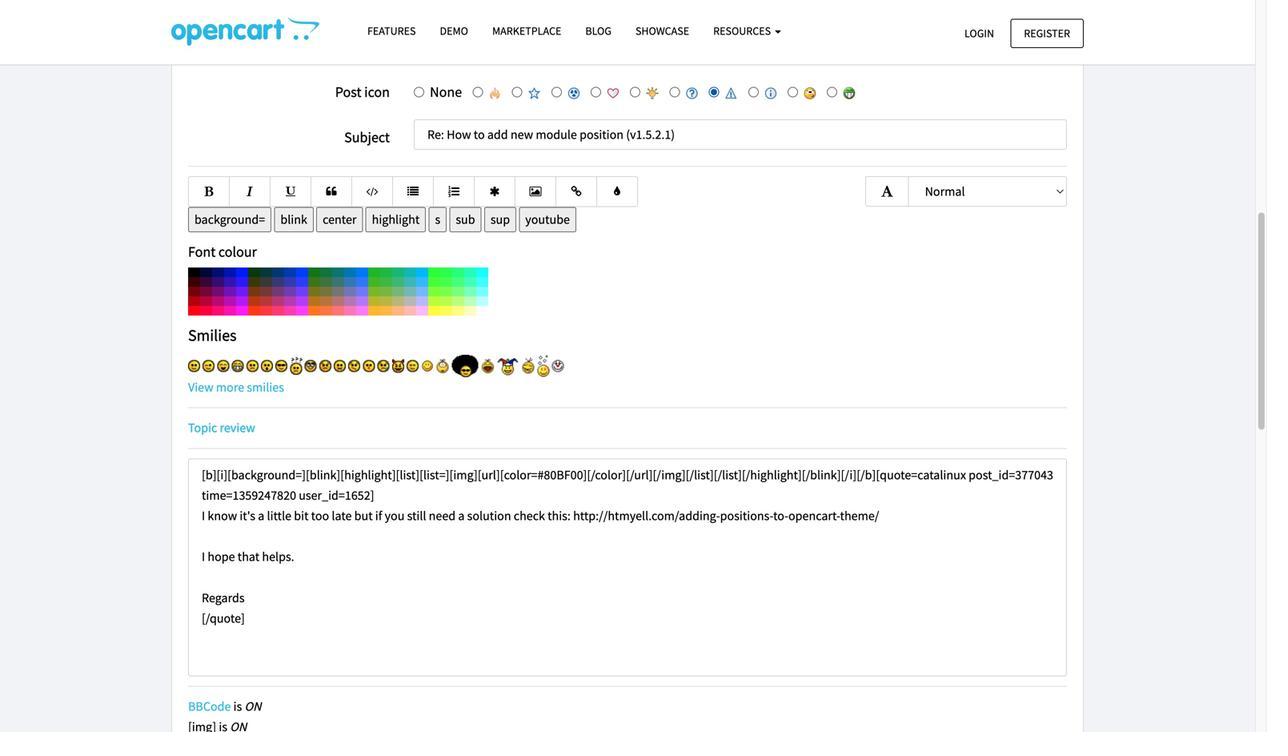 Task type: locate. For each thing, give the bounding box(es) containing it.
marketplace link
[[481, 17, 574, 45]]

None radio
[[473, 87, 483, 97], [512, 87, 523, 97], [670, 87, 680, 97], [709, 87, 720, 97], [749, 87, 759, 97], [788, 87, 799, 97], [828, 87, 838, 97], [473, 87, 483, 97], [512, 87, 523, 97], [670, 87, 680, 97], [709, 87, 720, 97], [749, 87, 759, 97], [788, 87, 799, 97], [828, 87, 838, 97]]

bbcode link
[[188, 698, 231, 714]]

blink button
[[274, 207, 314, 232]]

code display: [code]code[/code] image
[[365, 186, 380, 197]]

: [ image
[[319, 360, 331, 372]]

font colour: [color=red]text[/color] or [color=#ff0000]text[/color] image
[[610, 186, 625, 197]]

login
[[965, 26, 995, 40]]

view
[[188, 379, 214, 395]]

s
[[435, 212, 441, 228]]

post left "a"
[[184, 16, 219, 40]]

^ ^ image
[[407, 360, 419, 372]]

:drunk: image
[[538, 355, 550, 377]]

:( image
[[247, 360, 259, 372]]

sub button
[[450, 207, 482, 232]]

is
[[234, 698, 242, 714]]

:) image
[[188, 360, 200, 372]]

post
[[184, 16, 219, 40], [335, 83, 362, 101]]

center button
[[316, 207, 363, 232]]

:choke: image
[[436, 358, 450, 374]]

youtube button
[[519, 207, 577, 232]]

highlight
[[372, 212, 420, 228]]

italic text: [i]text[/i] image
[[243, 186, 257, 197]]

::) image
[[305, 360, 317, 372]]

post for post a reply
[[184, 16, 219, 40]]

underline text: [u]text[/u] image
[[284, 186, 298, 197]]

None radio
[[552, 87, 562, 97], [591, 87, 602, 97], [630, 87, 641, 97], [552, 87, 562, 97], [591, 87, 602, 97], [630, 87, 641, 97]]

8) image
[[276, 360, 288, 372]]

sub
[[456, 212, 475, 228]]

post for post icon
[[335, 83, 362, 101]]

youtube
[[526, 212, 570, 228]]

1 vertical spatial post
[[335, 83, 362, 101]]

post left icon
[[335, 83, 362, 101]]

0 horizontal spatial post
[[184, 16, 219, 40]]

demo link
[[428, 17, 481, 45]]

1 horizontal spatial post
[[335, 83, 362, 101]]

post icon
[[335, 83, 390, 101]]

blog
[[586, 24, 612, 38]]

showcase
[[636, 24, 690, 38]]

login link
[[951, 19, 1008, 48]]

:laugh: image
[[481, 358, 495, 374]]

0 vertical spatial post
[[184, 16, 219, 40]]

subject
[[345, 128, 390, 146]]

view more smilies
[[188, 379, 284, 395]]

;) image
[[203, 360, 215, 372]]

:p image
[[421, 360, 434, 372]]

bbcode
[[188, 698, 231, 714]]

topic review link
[[188, 420, 255, 436]]

smilies
[[188, 325, 237, 345]]

colour
[[219, 243, 257, 261]]

font image
[[879, 185, 896, 198]]

icon
[[365, 83, 390, 101]]

: * image
[[363, 360, 375, 372]]

background=
[[195, 212, 265, 228]]

reply
[[237, 16, 277, 40]]

insert url: [url]http://url[/url] or [url=http://url]url text[/url] image
[[569, 186, 584, 197]]



Task type: vqa. For each thing, say whether or not it's contained in the screenshot.
Migrate to OpenCart
no



Task type: describe. For each thing, give the bounding box(es) containing it.
Subject text field
[[414, 119, 1068, 150]]

list item: [*]text image
[[488, 186, 502, 197]]

showcase link
[[624, 17, 702, 45]]

background= button
[[188, 207, 272, 232]]

bbcode is on
[[188, 698, 261, 714]]

sup button
[[484, 207, 517, 232]]

:clown: image
[[552, 360, 564, 372]]

ordered list: e.g. [list=1][*]first point[/list] or [list=a][*]point a[/list] image
[[447, 186, 461, 197]]

topic review
[[188, 420, 255, 436]]

features link
[[356, 17, 428, 45]]

resources link
[[702, 17, 794, 45]]

register link
[[1011, 19, 1084, 48]]

;d image
[[232, 360, 244, 372]]

blog link
[[574, 17, 624, 45]]

highlight button
[[366, 207, 426, 232]]

review
[[220, 420, 255, 436]]

resources
[[714, 24, 774, 38]]

a
[[223, 16, 233, 40]]

view more smilies link
[[188, 379, 284, 395]]

list: [list][*]text[/list] image
[[406, 186, 420, 197]]

features
[[368, 24, 416, 38]]

: x image
[[334, 360, 346, 372]]

marketplace
[[493, 24, 562, 38]]

on
[[245, 698, 261, 714]]

topic
[[188, 420, 217, 436]]

>:d image
[[392, 359, 404, 373]]

bold text: [b]text[/b] image
[[202, 186, 216, 197]]

o0 image
[[452, 355, 479, 377]]

:joker: image
[[497, 357, 519, 375]]

??? image
[[290, 357, 302, 375]]

font
[[188, 243, 216, 261]]

center
[[323, 212, 357, 228]]

none
[[430, 83, 462, 101]]

blink
[[281, 212, 307, 228]]

quote text: [quote]text[/quote] image
[[324, 186, 339, 197]]

font colour
[[188, 243, 257, 261]]

: \ image
[[349, 360, 361, 372]]

register
[[1025, 26, 1071, 40]]

:'( image
[[378, 360, 390, 372]]

post a reply
[[184, 16, 277, 40]]

[quote=catalinux post_id=377043 time=1359247820 user_id=1652] I know it's a little bit too late but if you still need a solution check this: http://htmyell.com/adding-positions-to-opencart-theme/  I hope that helps.  Regards [/quote] text field
[[188, 458, 1068, 676]]

demo
[[440, 24, 469, 38]]

:d image
[[217, 360, 229, 372]]

:o image
[[261, 360, 273, 372]]

insert image: [img]http://image_url[/img] image
[[529, 186, 543, 197]]

more
[[216, 379, 244, 395]]

sup
[[491, 212, 510, 228]]

None radio
[[414, 87, 425, 97]]

smilies
[[247, 379, 284, 395]]

:crazy: image
[[522, 357, 535, 375]]

s button
[[429, 207, 447, 232]]



